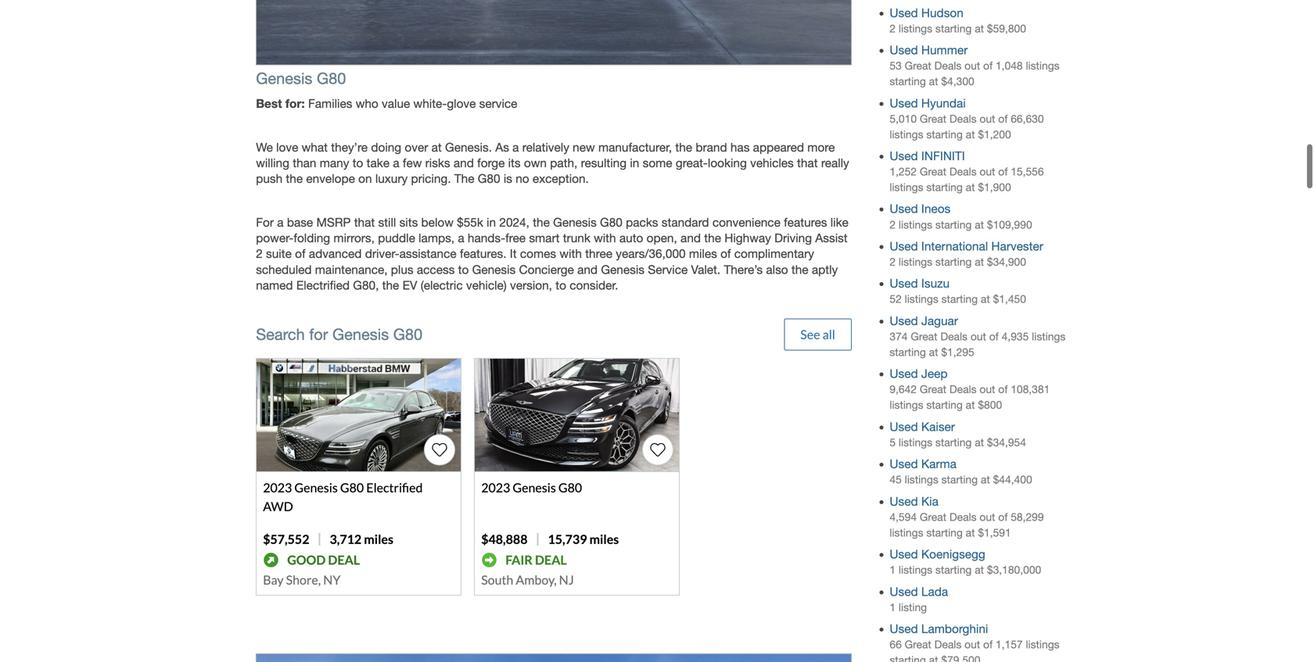 Task type: describe. For each thing, give the bounding box(es) containing it.
starting inside used karma 45 listings starting at $44,400
[[942, 474, 978, 486]]

of for used infiniti
[[999, 166, 1008, 178]]

listings inside used hudson 2 listings starting at $59,800
[[899, 22, 933, 35]]

g80 up families
[[317, 69, 346, 87]]

three
[[585, 247, 613, 261]]

used for used lada 1 listing
[[890, 585, 918, 599]]

at inside used kaiser 5 listings starting at $34,954
[[975, 437, 984, 449]]

at inside "66 great deals out of 1,157 listings starting at"
[[929, 655, 939, 663]]

deals for lamborghini
[[935, 639, 962, 652]]

as
[[496, 140, 509, 155]]

nj
[[559, 573, 574, 588]]

(electric
[[421, 278, 463, 292]]

great for infiniti
[[920, 166, 947, 178]]

fair
[[506, 553, 533, 568]]

looking
[[708, 156, 747, 170]]

genesis inside 2023 genesis g80 electrified awd
[[295, 480, 338, 496]]

south
[[481, 573, 514, 588]]

$1,591
[[978, 527, 1012, 539]]

standard
[[662, 216, 709, 230]]

at inside used ineos 2 listings starting at $109,990
[[975, 219, 984, 231]]

0 horizontal spatial with
[[560, 247, 582, 261]]

starting inside used kaiser 5 listings starting at $34,954
[[936, 437, 972, 449]]

deals for jeep
[[950, 384, 977, 396]]

used for used lamborghini
[[890, 623, 918, 637]]

lamps,
[[419, 231, 455, 246]]

used karma link
[[890, 457, 957, 472]]

a down $55k
[[458, 231, 465, 246]]

at inside 5,010 great deals out of 66,630 listings starting at
[[966, 128, 975, 141]]

amboy,
[[516, 573, 557, 588]]

genesis down three
[[601, 263, 645, 277]]

complimentary
[[735, 247, 815, 261]]

the up smart
[[533, 216, 550, 230]]

genesis up the $48,888
[[513, 480, 556, 496]]

9,642
[[890, 384, 917, 396]]

$34,900
[[987, 256, 1027, 268]]

white-
[[414, 96, 447, 111]]

used for used kaiser 5 listings starting at $34,954
[[890, 420, 918, 434]]

assist
[[816, 231, 848, 246]]

$3,180,000
[[987, 564, 1042, 577]]

the down standard
[[705, 231, 721, 246]]

mirrors,
[[334, 231, 375, 246]]

the left ev
[[382, 278, 399, 292]]

below
[[421, 216, 454, 230]]

used kia
[[890, 495, 939, 509]]

45
[[890, 474, 902, 486]]

starting inside 53 great deals out of 1,048 listings starting at
[[890, 75, 926, 88]]

genesis right for
[[333, 325, 389, 344]]

at inside 374 great deals out of 4,935 listings starting at
[[929, 346, 939, 359]]

used kia link
[[890, 495, 939, 509]]

than
[[293, 156, 317, 170]]

2 inside for a base msrp that still sits below $55k in 2024, the genesis g80 packs standard convenience features like power-folding mirrors, puddle lamps, a hands-free smart trunk with auto open, and the highway driving assist 2 suite of advanced driver-assistance features. it comes with three years/36,000 miles of complimentary scheduled maintenance, plus access to genesis concierge and genesis service valet. there's also the aptly named electrified g80, the ev (electric vehicle) version, to consider.
[[256, 247, 263, 261]]

$44,400
[[993, 474, 1033, 486]]

some
[[643, 156, 673, 170]]

genesis up vehicle)
[[472, 263, 516, 277]]

take
[[367, 156, 390, 170]]

vehicle)
[[466, 278, 507, 292]]

kia
[[922, 495, 939, 509]]

ny
[[323, 573, 341, 588]]

out for hummer
[[965, 59, 981, 72]]

listings inside 4,594 great deals out of 58,299 listings starting at
[[890, 527, 924, 539]]

out for infiniti
[[980, 166, 996, 178]]

miles for 2023 genesis g80 electrified awd
[[364, 532, 394, 547]]

open,
[[647, 231, 677, 246]]

like
[[831, 216, 849, 230]]

0 vertical spatial with
[[594, 231, 616, 246]]

on
[[359, 172, 372, 186]]

58,299
[[1011, 511, 1044, 524]]

starting inside "66 great deals out of 1,157 listings starting at"
[[890, 655, 926, 663]]

a right for
[[277, 216, 284, 230]]

used hudson 2 listings starting at $59,800
[[890, 6, 1027, 35]]

deals for hummer
[[935, 59, 962, 72]]

maintenance,
[[315, 263, 388, 277]]

out for lamborghini
[[965, 639, 981, 652]]

at inside we love what they're doing over at genesis. as a relatively new manufacturer, the brand has appeared more willing than many to take a few risks and forge its own path, resulting in some great-looking vehicles that really push the envelope on luxury pricing. the g80 is no exception.
[[432, 140, 442, 155]]

miles for 2023 genesis g80
[[590, 532, 619, 547]]

2024 honda accord hybrid image
[[256, 654, 852, 663]]

$1,450
[[993, 293, 1027, 306]]

starting inside used koenigsegg 1 listings starting at $3,180,000
[[936, 564, 972, 577]]

love
[[276, 140, 298, 155]]

manufacturer,
[[599, 140, 672, 155]]

used for used hudson 2 listings starting at $59,800
[[890, 6, 918, 20]]

best for: families who value white-glove service
[[256, 96, 518, 111]]

used lada link
[[890, 585, 949, 599]]

374 great deals out of 4,935 listings starting at
[[890, 331, 1066, 359]]

no
[[516, 172, 529, 186]]

4,935
[[1002, 331, 1029, 343]]

used kaiser link
[[890, 420, 955, 434]]

envelope
[[306, 172, 355, 186]]

karma
[[922, 457, 957, 472]]

its
[[508, 156, 521, 170]]

listings inside used koenigsegg 1 listings starting at $3,180,000
[[899, 564, 933, 577]]

great for jeep
[[920, 384, 947, 396]]

access
[[417, 263, 455, 277]]

4,594
[[890, 511, 917, 524]]

g80 inside for a base msrp that still sits below $55k in 2024, the genesis g80 packs standard convenience features like power-folding mirrors, puddle lamps, a hands-free smart trunk with auto open, and the highway driving assist 2 suite of advanced driver-assistance features. it comes with three years/36,000 miles of complimentary scheduled maintenance, plus access to genesis concierge and genesis service valet. there's also the aptly named electrified g80, the ev (electric vehicle) version, to consider.
[[600, 216, 623, 230]]

108,381
[[1011, 384, 1050, 396]]

search
[[256, 325, 305, 344]]

for a base msrp that still sits below $55k in 2024, the genesis g80 packs standard convenience features like power-folding mirrors, puddle lamps, a hands-free smart trunk with auto open, and the highway driving assist 2 suite of advanced driver-assistance features. it comes with three years/36,000 miles of complimentary scheduled maintenance, plus access to genesis concierge and genesis service valet. there's also the aptly named electrified g80, the ev (electric vehicle) version, to consider.
[[256, 216, 849, 292]]

g80 down ev
[[393, 325, 423, 344]]

2 inside used hudson 2 listings starting at $59,800
[[890, 22, 896, 35]]

it
[[510, 247, 517, 261]]

concierge
[[519, 263, 574, 277]]

see
[[801, 327, 820, 342]]

of for used kia
[[999, 511, 1008, 524]]

great for hyundai
[[920, 113, 947, 125]]

g80 inside 2023 genesis g80 electrified awd
[[340, 480, 364, 496]]

1 vertical spatial to
[[458, 263, 469, 277]]

genesis up for:
[[256, 69, 313, 87]]

packs
[[626, 216, 659, 230]]

at inside used hudson 2 listings starting at $59,800
[[975, 22, 984, 35]]

a left few
[[393, 156, 400, 170]]

appeared
[[753, 140, 804, 155]]

ev
[[403, 278, 417, 292]]

puddle
[[378, 231, 415, 246]]

deal for nj
[[535, 553, 567, 568]]

miles inside for a base msrp that still sits below $55k in 2024, the genesis g80 packs standard convenience features like power-folding mirrors, puddle lamps, a hands-free smart trunk with auto open, and the highway driving assist 2 suite of advanced driver-assistance features. it comes with three years/36,000 miles of complimentary scheduled maintenance, plus access to genesis concierge and genesis service valet. there's also the aptly named electrified g80, the ev (electric vehicle) version, to consider.
[[689, 247, 717, 261]]

2023 for 2023 genesis g80 electrified awd
[[263, 480, 292, 496]]

of up there's
[[721, 247, 731, 261]]

electrified inside 2023 genesis g80 electrified awd
[[366, 480, 423, 496]]

$800
[[978, 399, 1003, 412]]

used hudson link
[[890, 6, 964, 20]]

fair deal
[[506, 553, 567, 568]]

4,594 great deals out of 58,299 listings starting at
[[890, 511, 1044, 539]]

at inside used isuzu 52 listings starting at $1,450
[[981, 293, 990, 306]]

listings inside used isuzu 52 listings starting at $1,450
[[905, 293, 939, 306]]

out for jeep
[[980, 384, 996, 396]]

that inside for a base msrp that still sits below $55k in 2024, the genesis g80 packs standard convenience features like power-folding mirrors, puddle lamps, a hands-free smart trunk with auto open, and the highway driving assist 2 suite of advanced driver-assistance features. it comes with three years/36,000 miles of complimentary scheduled maintenance, plus access to genesis concierge and genesis service valet. there's also the aptly named electrified g80, the ev (electric vehicle) version, to consider.
[[354, 216, 375, 230]]

used international harvester link
[[890, 239, 1044, 254]]

great for jaguar
[[911, 331, 938, 343]]

at inside used karma 45 listings starting at $44,400
[[981, 474, 990, 486]]

exception.
[[533, 172, 589, 186]]

used infiniti
[[890, 149, 965, 163]]

of for used jeep
[[999, 384, 1008, 396]]

of for used hyundai
[[999, 113, 1008, 125]]

374
[[890, 331, 908, 343]]

to inside we love what they're doing over at genesis. as a relatively new manufacturer, the brand has appeared more willing than many to take a few risks and forge its own path, resulting in some great-looking vehicles that really push the envelope on luxury pricing. the g80 is no exception.
[[353, 156, 363, 170]]

great for kia
[[920, 511, 947, 524]]

starting inside 1,252 great deals out of 15,556 listings starting at
[[927, 181, 963, 194]]

2 inside used ineos 2 listings starting at $109,990
[[890, 219, 896, 231]]

auto
[[620, 231, 644, 246]]

the up great-
[[676, 140, 693, 155]]

aptly
[[812, 263, 838, 277]]

$1,200
[[978, 128, 1012, 141]]

resulting
[[581, 156, 627, 170]]

used for used hummer
[[890, 43, 918, 57]]

deals for infiniti
[[950, 166, 977, 178]]

good
[[287, 553, 326, 568]]

2 horizontal spatial to
[[556, 278, 567, 292]]

2 inside used international harvester 2 listings starting at $34,900
[[890, 256, 896, 268]]

starting inside used isuzu 52 listings starting at $1,450
[[942, 293, 978, 306]]

of down folding
[[295, 247, 306, 261]]

south amboy, nj
[[481, 573, 574, 588]]

used for used infiniti
[[890, 149, 918, 163]]

base
[[287, 216, 313, 230]]

driver-
[[365, 247, 400, 261]]

used for used isuzu 52 listings starting at $1,450
[[890, 277, 918, 291]]

really
[[822, 156, 850, 170]]

lada
[[922, 585, 949, 599]]

we
[[256, 140, 273, 155]]

listings inside 1,252 great deals out of 15,556 listings starting at
[[890, 181, 924, 194]]



Task type: vqa. For each thing, say whether or not it's contained in the screenshot.
the out inside 17,025 Great Deals out of 210,299 listings starting at
no



Task type: locate. For each thing, give the bounding box(es) containing it.
starting down hudson
[[936, 22, 972, 35]]

listings inside 5,010 great deals out of 66,630 listings starting at
[[890, 128, 924, 141]]

listings inside used karma 45 listings starting at $44,400
[[905, 474, 939, 486]]

used ineos link
[[890, 202, 951, 216]]

0 horizontal spatial miles
[[364, 532, 394, 547]]

2023 up awd
[[263, 480, 292, 496]]

at inside 9,642 great deals out of 108,381 listings starting at
[[966, 399, 975, 412]]

at down used international harvester link
[[975, 256, 984, 268]]

used up 52 at right
[[890, 277, 918, 291]]

starting up ineos at the top right of page
[[927, 181, 963, 194]]

new
[[573, 140, 595, 155]]

0 horizontal spatial and
[[454, 156, 474, 170]]

hudson
[[922, 6, 964, 20]]

they're
[[331, 140, 368, 155]]

that
[[797, 156, 818, 170], [354, 216, 375, 230]]

vehicles
[[751, 156, 794, 170]]

out
[[965, 59, 981, 72], [980, 113, 996, 125], [980, 166, 996, 178], [971, 331, 987, 343], [980, 384, 996, 396], [980, 511, 996, 524], [965, 639, 981, 652]]

for
[[309, 325, 328, 344]]

66
[[890, 639, 902, 652]]

1 horizontal spatial in
[[630, 156, 640, 170]]

starting up kaiser
[[927, 399, 963, 412]]

out inside 1,252 great deals out of 15,556 listings starting at
[[980, 166, 996, 178]]

at left $44,400
[[981, 474, 990, 486]]

used for used jaguar
[[890, 314, 918, 328]]

starting up used koenigsegg "link"
[[927, 527, 963, 539]]

of inside 53 great deals out of 1,048 listings starting at
[[984, 59, 993, 72]]

2 deal from the left
[[535, 553, 567, 568]]

1,157
[[996, 639, 1023, 652]]

advanced
[[309, 247, 362, 261]]

out up $1,591
[[980, 511, 996, 524]]

great down used hyundai
[[920, 113, 947, 125]]

15,739
[[548, 532, 587, 547]]

electrified up 3,712 miles
[[366, 480, 423, 496]]

deals inside 374 great deals out of 4,935 listings starting at
[[941, 331, 968, 343]]

of inside 5,010 great deals out of 66,630 listings starting at
[[999, 113, 1008, 125]]

1 inside used lada 1 listing
[[890, 602, 896, 614]]

1 vertical spatial with
[[560, 247, 582, 261]]

$57,552
[[263, 532, 309, 547]]

listings down used ineos link
[[899, 219, 933, 231]]

1 deal from the left
[[328, 553, 360, 568]]

valet.
[[691, 263, 721, 277]]

g80,
[[353, 278, 379, 292]]

to down concierge
[[556, 278, 567, 292]]

2 vertical spatial to
[[556, 278, 567, 292]]

out inside "66 great deals out of 1,157 listings starting at"
[[965, 639, 981, 652]]

of left 1,048
[[984, 59, 993, 72]]

1 horizontal spatial miles
[[590, 532, 619, 547]]

great down used jaguar
[[911, 331, 938, 343]]

out for hyundai
[[980, 113, 996, 125]]

out inside 374 great deals out of 4,935 listings starting at
[[971, 331, 987, 343]]

1 horizontal spatial and
[[578, 263, 598, 277]]

of left 4,935
[[990, 331, 999, 343]]

listings inside used kaiser 5 listings starting at $34,954
[[899, 437, 933, 449]]

2023 up the $48,888
[[481, 480, 510, 496]]

listings up used lada link
[[899, 564, 933, 577]]

1 vertical spatial in
[[487, 216, 496, 230]]

willing
[[256, 156, 289, 170]]

1 2023 from the left
[[263, 480, 292, 496]]

starting inside used hudson 2 listings starting at $59,800
[[936, 22, 972, 35]]

used inside used karma 45 listings starting at $44,400
[[890, 457, 918, 472]]

deals down hyundai
[[950, 113, 977, 125]]

used lamborghini
[[890, 623, 989, 637]]

used hummer
[[890, 43, 968, 57]]

0 horizontal spatial deal
[[328, 553, 360, 568]]

hyundai
[[922, 96, 966, 110]]

1 horizontal spatial 2023
[[481, 480, 510, 496]]

used jaguar
[[890, 314, 959, 328]]

9 used from the top
[[890, 367, 918, 381]]

deal for ny
[[328, 553, 360, 568]]

starting inside used international harvester 2 listings starting at $34,900
[[936, 256, 972, 268]]

suite
[[266, 247, 292, 261]]

used inside used koenigsegg 1 listings starting at $3,180,000
[[890, 548, 918, 562]]

great inside 5,010 great deals out of 66,630 listings starting at
[[920, 113, 947, 125]]

in down manufacturer,
[[630, 156, 640, 170]]

great for lamborghini
[[905, 639, 932, 652]]

of up the $800
[[999, 384, 1008, 396]]

shore,
[[286, 573, 321, 588]]

0 vertical spatial in
[[630, 156, 640, 170]]

sits
[[400, 216, 418, 230]]

trunk
[[563, 231, 591, 246]]

out up $4,300
[[965, 59, 981, 72]]

0 horizontal spatial 2023
[[263, 480, 292, 496]]

3,712
[[330, 532, 362, 547]]

great down the used infiniti link
[[920, 166, 947, 178]]

7 used from the top
[[890, 277, 918, 291]]

of for used lamborghini
[[984, 639, 993, 652]]

out for kia
[[980, 511, 996, 524]]

starting down 'karma'
[[942, 474, 978, 486]]

deals inside 5,010 great deals out of 66,630 listings starting at
[[950, 113, 977, 125]]

at up jeep
[[929, 346, 939, 359]]

used for used jeep
[[890, 367, 918, 381]]

used isuzu link
[[890, 277, 950, 291]]

used infiniti link
[[890, 149, 965, 163]]

1 horizontal spatial deal
[[535, 553, 567, 568]]

5
[[890, 437, 896, 449]]

great down kia
[[920, 511, 947, 524]]

used international harvester 2 listings starting at $34,900
[[890, 239, 1044, 268]]

2 horizontal spatial and
[[681, 231, 701, 246]]

0 vertical spatial that
[[797, 156, 818, 170]]

to down features.
[[458, 263, 469, 277]]

listings inside 53 great deals out of 1,048 listings starting at
[[1026, 59, 1060, 72]]

at left $34,954
[[975, 437, 984, 449]]

listings down used kaiser link
[[899, 437, 933, 449]]

at up used hyundai link
[[929, 75, 939, 88]]

1 vertical spatial electrified
[[366, 480, 423, 496]]

at inside used international harvester 2 listings starting at $34,900
[[975, 256, 984, 268]]

of up $1,900
[[999, 166, 1008, 178]]

1 used from the top
[[890, 6, 918, 20]]

1 for used lada
[[890, 602, 896, 614]]

at inside used koenigsegg 1 listings starting at $3,180,000
[[975, 564, 984, 577]]

0 vertical spatial electrified
[[296, 278, 350, 292]]

0 vertical spatial 1
[[890, 564, 896, 577]]

ineos
[[922, 202, 951, 216]]

used karma 45 listings starting at $44,400
[[890, 457, 1033, 486]]

out inside 9,642 great deals out of 108,381 listings starting at
[[980, 384, 996, 396]]

66,630
[[1011, 113, 1044, 125]]

used for used kia
[[890, 495, 918, 509]]

doing
[[371, 140, 402, 155]]

starting down "66"
[[890, 655, 926, 663]]

the down than
[[286, 172, 303, 186]]

more
[[808, 140, 835, 155]]

best
[[256, 96, 282, 111]]

1,252 great deals out of 15,556 listings starting at
[[890, 166, 1044, 194]]

plus
[[391, 263, 414, 277]]

a
[[513, 140, 519, 155], [393, 156, 400, 170], [277, 216, 284, 230], [458, 231, 465, 246]]

great inside "66 great deals out of 1,157 listings starting at"
[[905, 639, 932, 652]]

deals down infiniti
[[950, 166, 977, 178]]

0 horizontal spatial in
[[487, 216, 496, 230]]

at inside 4,594 great deals out of 58,299 listings starting at
[[966, 527, 975, 539]]

used koenigsegg 1 listings starting at $3,180,000
[[890, 548, 1042, 577]]

genesis
[[256, 69, 313, 87], [553, 216, 597, 230], [472, 263, 516, 277], [601, 263, 645, 277], [333, 325, 389, 344], [295, 480, 338, 496], [513, 480, 556, 496]]

out inside 53 great deals out of 1,048 listings starting at
[[965, 59, 981, 72]]

with up three
[[594, 231, 616, 246]]

2023 genesis g80 image
[[475, 359, 679, 472]]

a right as
[[513, 140, 519, 155]]

out down lamborghini
[[965, 639, 981, 652]]

1 horizontal spatial that
[[797, 156, 818, 170]]

at down koenigsegg
[[975, 564, 984, 577]]

great inside 374 great deals out of 4,935 listings starting at
[[911, 331, 938, 343]]

starting up infiniti
[[927, 128, 963, 141]]

deals inside 53 great deals out of 1,048 listings starting at
[[935, 59, 962, 72]]

used up 5,010
[[890, 96, 918, 110]]

still
[[378, 216, 396, 230]]

at inside 1,252 great deals out of 15,556 listings starting at
[[966, 181, 975, 194]]

and down standard
[[681, 231, 701, 246]]

of inside 9,642 great deals out of 108,381 listings starting at
[[999, 384, 1008, 396]]

2
[[890, 22, 896, 35], [890, 219, 896, 231], [256, 247, 263, 261], [890, 256, 896, 268]]

13 used from the top
[[890, 548, 918, 562]]

8 used from the top
[[890, 314, 918, 328]]

deals up $1,295
[[941, 331, 968, 343]]

push
[[256, 172, 283, 186]]

at up used international harvester link
[[975, 219, 984, 231]]

2 horizontal spatial miles
[[689, 247, 717, 261]]

great inside 53 great deals out of 1,048 listings starting at
[[905, 59, 932, 72]]

starting down "isuzu"
[[942, 293, 978, 306]]

deals for jaguar
[[941, 331, 968, 343]]

deals inside 4,594 great deals out of 58,299 listings starting at
[[950, 511, 977, 524]]

1 inside used koenigsegg 1 listings starting at $3,180,000
[[890, 564, 896, 577]]

of inside 1,252 great deals out of 15,556 listings starting at
[[999, 166, 1008, 178]]

used down 4,594
[[890, 548, 918, 562]]

of up $1,591
[[999, 511, 1008, 524]]

deals inside 9,642 great deals out of 108,381 listings starting at
[[950, 384, 977, 396]]

genesis up trunk
[[553, 216, 597, 230]]

great inside 4,594 great deals out of 58,299 listings starting at
[[920, 511, 947, 524]]

see all link
[[784, 319, 852, 351]]

starting inside 9,642 great deals out of 108,381 listings starting at
[[927, 399, 963, 412]]

deals inside "66 great deals out of 1,157 listings starting at"
[[935, 639, 962, 652]]

electrified down maintenance,
[[296, 278, 350, 292]]

used inside used hudson 2 listings starting at $59,800
[[890, 6, 918, 20]]

2 used from the top
[[890, 43, 918, 57]]

used for used hyundai
[[890, 96, 918, 110]]

and inside we love what they're doing over at genesis. as a relatively new manufacturer, the brand has appeared more willing than many to take a few risks and forge its own path, resulting in some great-looking vehicles that really push the envelope on luxury pricing. the g80 is no exception.
[[454, 156, 474, 170]]

bay
[[263, 573, 284, 588]]

electrified inside for a base msrp that still sits below $55k in 2024, the genesis g80 packs standard convenience features like power-folding mirrors, puddle lamps, a hands-free smart trunk with auto open, and the highway driving assist 2 suite of advanced driver-assistance features. it comes with three years/36,000 miles of complimentary scheduled maintenance, plus access to genesis concierge and genesis service valet. there's also the aptly named electrified g80, the ev (electric vehicle) version, to consider.
[[296, 278, 350, 292]]

starting down international
[[936, 256, 972, 268]]

deals down lamborghini
[[935, 639, 962, 652]]

9,642 great deals out of 108,381 listings starting at
[[890, 384, 1050, 412]]

listings down 5,010
[[890, 128, 924, 141]]

used for used international harvester 2 listings starting at $34,900
[[890, 239, 918, 254]]

of for used hummer
[[984, 59, 993, 72]]

2023 inside 2023 genesis g80 electrified awd
[[263, 480, 292, 496]]

highway
[[725, 231, 771, 246]]

convenience
[[713, 216, 781, 230]]

deals for kia
[[950, 511, 977, 524]]

at inside 53 great deals out of 1,048 listings starting at
[[929, 75, 939, 88]]

comes
[[520, 247, 556, 261]]

5 used from the top
[[890, 202, 918, 216]]

listings down used hudson link in the right top of the page
[[899, 22, 933, 35]]

at left the $800
[[966, 399, 975, 412]]

listings down "used isuzu" link
[[905, 293, 939, 306]]

at left $1,200
[[966, 128, 975, 141]]

2 2023 from the left
[[481, 480, 510, 496]]

used up 4,594
[[890, 495, 918, 509]]

starting inside 4,594 great deals out of 58,299 listings starting at
[[927, 527, 963, 539]]

out up $1,900
[[980, 166, 996, 178]]

2 vertical spatial and
[[578, 263, 598, 277]]

$4,300
[[942, 75, 975, 88]]

of inside "66 great deals out of 1,157 listings starting at"
[[984, 639, 993, 652]]

2 up "used isuzu" link
[[890, 256, 896, 268]]

that inside we love what they're doing over at genesis. as a relatively new manufacturer, the brand has appeared more willing than many to take a few risks and forge its own path, resulting in some great-looking vehicles that really push the envelope on luxury pricing. the g80 is no exception.
[[797, 156, 818, 170]]

to up on
[[353, 156, 363, 170]]

relatively
[[523, 140, 570, 155]]

listings inside "66 great deals out of 1,157 listings starting at"
[[1026, 639, 1060, 652]]

starting inside 5,010 great deals out of 66,630 listings starting at
[[927, 128, 963, 141]]

listings up "used isuzu" link
[[899, 256, 933, 268]]

folding
[[294, 231, 330, 246]]

listings inside used international harvester 2 listings starting at $34,900
[[899, 256, 933, 268]]

listings down 9,642
[[890, 399, 924, 412]]

11 used from the top
[[890, 457, 918, 472]]

version,
[[510, 278, 552, 292]]

value
[[382, 96, 410, 111]]

at left "$59,800"
[[975, 22, 984, 35]]

3,712 miles
[[330, 532, 394, 547]]

at up risks
[[432, 140, 442, 155]]

path,
[[550, 156, 578, 170]]

the right also
[[792, 263, 809, 277]]

that down more
[[797, 156, 818, 170]]

risks
[[425, 156, 450, 170]]

used for used ineos 2 listings starting at $109,990
[[890, 202, 918, 216]]

used jeep link
[[890, 367, 948, 381]]

1 horizontal spatial electrified
[[366, 480, 423, 496]]

genesis g80 image
[[256, 0, 852, 65]]

1 1 from the top
[[890, 564, 896, 577]]

deals for hyundai
[[950, 113, 977, 125]]

2023 for 2023 genesis g80
[[481, 480, 510, 496]]

listings right 1,157
[[1026, 639, 1060, 652]]

10 used from the top
[[890, 420, 918, 434]]

used hyundai link
[[890, 96, 966, 110]]

to
[[353, 156, 363, 170], [458, 263, 469, 277], [556, 278, 567, 292]]

great inside 9,642 great deals out of 108,381 listings starting at
[[920, 384, 947, 396]]

starting inside 374 great deals out of 4,935 listings starting at
[[890, 346, 926, 359]]

2 down used hudson link in the right top of the page
[[890, 22, 896, 35]]

deal down 3,712
[[328, 553, 360, 568]]

for
[[256, 216, 274, 230]]

listings inside used ineos 2 listings starting at $109,990
[[899, 219, 933, 231]]

used up 9,642
[[890, 367, 918, 381]]

0 vertical spatial to
[[353, 156, 363, 170]]

genesis.
[[445, 140, 492, 155]]

1 horizontal spatial to
[[458, 263, 469, 277]]

in inside we love what they're doing over at genesis. as a relatively new manufacturer, the brand has appeared more willing than many to take a few risks and forge its own path, resulting in some great-looking vehicles that really push the envelope on luxury pricing. the g80 is no exception.
[[630, 156, 640, 170]]

in inside for a base msrp that still sits below $55k in 2024, the genesis g80 packs standard convenience features like power-folding mirrors, puddle lamps, a hands-free smart trunk with auto open, and the highway driving assist 2 suite of advanced driver-assistance features. it comes with three years/36,000 miles of complimentary scheduled maintenance, plus access to genesis concierge and genesis service valet. there's also the aptly named electrified g80, the ev (electric vehicle) version, to consider.
[[487, 216, 496, 230]]

3 used from the top
[[890, 96, 918, 110]]

4 used from the top
[[890, 149, 918, 163]]

used left ineos at the top right of page
[[890, 202, 918, 216]]

the
[[676, 140, 693, 155], [286, 172, 303, 186], [533, 216, 550, 230], [705, 231, 721, 246], [792, 263, 809, 277], [382, 278, 399, 292]]

14 used from the top
[[890, 585, 918, 599]]

g80 inside we love what they're doing over at genesis. as a relatively new manufacturer, the brand has appeared more willing than many to take a few risks and forge its own path, resulting in some great-looking vehicles that really push the envelope on luxury pricing. the g80 is no exception.
[[478, 172, 500, 186]]

genesis g80
[[256, 69, 346, 87]]

1 vertical spatial that
[[354, 216, 375, 230]]

power-
[[256, 231, 294, 246]]

2023 genesis g80 electrified awd image
[[257, 359, 461, 472]]

listings inside 374 great deals out of 4,935 listings starting at
[[1032, 331, 1066, 343]]

used up "66"
[[890, 623, 918, 637]]

listings
[[899, 22, 933, 35], [1026, 59, 1060, 72], [890, 128, 924, 141], [890, 181, 924, 194], [899, 219, 933, 231], [899, 256, 933, 268], [905, 293, 939, 306], [1032, 331, 1066, 343], [890, 399, 924, 412], [899, 437, 933, 449], [905, 474, 939, 486], [890, 527, 924, 539], [899, 564, 933, 577], [1026, 639, 1060, 652]]

deals down $1,295
[[950, 384, 977, 396]]

of for used jaguar
[[990, 331, 999, 343]]

out for jaguar
[[971, 331, 987, 343]]

used jeep
[[890, 367, 948, 381]]

pricing.
[[411, 172, 451, 186]]

who
[[356, 96, 379, 111]]

out up $1,295
[[971, 331, 987, 343]]

used for used koenigsegg 1 listings starting at $3,180,000
[[890, 548, 918, 562]]

used for used karma 45 listings starting at $44,400
[[890, 457, 918, 472]]

listings down 1,252
[[890, 181, 924, 194]]

starting down 53
[[890, 75, 926, 88]]

0 horizontal spatial to
[[353, 156, 363, 170]]

6 used from the top
[[890, 239, 918, 254]]

used inside used lada 1 listing
[[890, 585, 918, 599]]

with down trunk
[[560, 247, 582, 261]]

5,010 great deals out of 66,630 listings starting at
[[890, 113, 1044, 141]]

used hummer link
[[890, 43, 968, 57]]

deals down hummer
[[935, 59, 962, 72]]

starting inside used ineos 2 listings starting at $109,990
[[936, 219, 972, 231]]

1 horizontal spatial with
[[594, 231, 616, 246]]

named
[[256, 278, 293, 292]]

used inside used isuzu 52 listings starting at $1,450
[[890, 277, 918, 291]]

15,556
[[1011, 166, 1044, 178]]

g80 up 'auto'
[[600, 216, 623, 230]]

g80 up 15,739
[[559, 480, 582, 496]]

used up 1,252
[[890, 149, 918, 163]]

great inside 1,252 great deals out of 15,556 listings starting at
[[920, 166, 947, 178]]

deals inside 1,252 great deals out of 15,556 listings starting at
[[950, 166, 977, 178]]

used left hudson
[[890, 6, 918, 20]]

0 horizontal spatial that
[[354, 216, 375, 230]]

1 vertical spatial 1
[[890, 602, 896, 614]]

2024,
[[500, 216, 530, 230]]

0 horizontal spatial electrified
[[296, 278, 350, 292]]

out inside 4,594 great deals out of 58,299 listings starting at
[[980, 511, 996, 524]]

2 1 from the top
[[890, 602, 896, 614]]

1 for used koenigsegg
[[890, 564, 896, 577]]

12 used from the top
[[890, 495, 918, 509]]

all
[[823, 327, 836, 342]]

and up consider.
[[578, 263, 598, 277]]

of inside 374 great deals out of 4,935 listings starting at
[[990, 331, 999, 343]]

used
[[890, 6, 918, 20], [890, 43, 918, 57], [890, 96, 918, 110], [890, 149, 918, 163], [890, 202, 918, 216], [890, 239, 918, 254], [890, 277, 918, 291], [890, 314, 918, 328], [890, 367, 918, 381], [890, 420, 918, 434], [890, 457, 918, 472], [890, 495, 918, 509], [890, 548, 918, 562], [890, 585, 918, 599], [890, 623, 918, 637]]

free
[[506, 231, 526, 246]]

1 vertical spatial and
[[681, 231, 701, 246]]

great for hummer
[[905, 59, 932, 72]]

out inside 5,010 great deals out of 66,630 listings starting at
[[980, 113, 996, 125]]

used inside used kaiser 5 listings starting at $34,954
[[890, 420, 918, 434]]

used up 5
[[890, 420, 918, 434]]

used lamborghini link
[[890, 623, 989, 637]]

of inside 4,594 great deals out of 58,299 listings starting at
[[999, 511, 1008, 524]]

used up the 45 at right bottom
[[890, 457, 918, 472]]

starting down kaiser
[[936, 437, 972, 449]]

of left 1,157
[[984, 639, 993, 652]]

$1,900
[[978, 181, 1012, 194]]

used up 53
[[890, 43, 918, 57]]

15 used from the top
[[890, 623, 918, 637]]

listings inside 9,642 great deals out of 108,381 listings starting at
[[890, 399, 924, 412]]

g80 up 3,712
[[340, 480, 364, 496]]

used inside used international harvester 2 listings starting at $34,900
[[890, 239, 918, 254]]

used inside used ineos 2 listings starting at $109,990
[[890, 202, 918, 216]]

0 vertical spatial and
[[454, 156, 474, 170]]

$109,990
[[987, 219, 1033, 231]]



